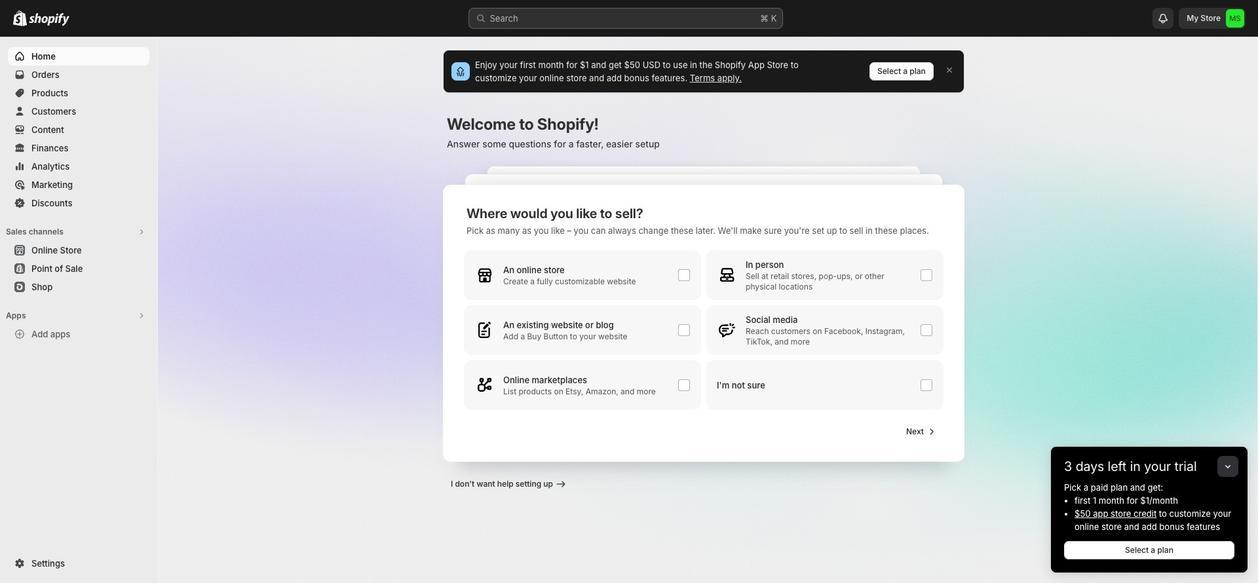 Task type: describe. For each thing, give the bounding box(es) containing it.
1 horizontal spatial shopify image
[[29, 13, 70, 26]]

my store image
[[1227, 9, 1245, 28]]



Task type: locate. For each thing, give the bounding box(es) containing it.
0 horizontal spatial shopify image
[[13, 10, 27, 26]]

shopify image
[[13, 10, 27, 26], [29, 13, 70, 26]]



Task type: vqa. For each thing, say whether or not it's contained in the screenshot.
'Search countries' text field
no



